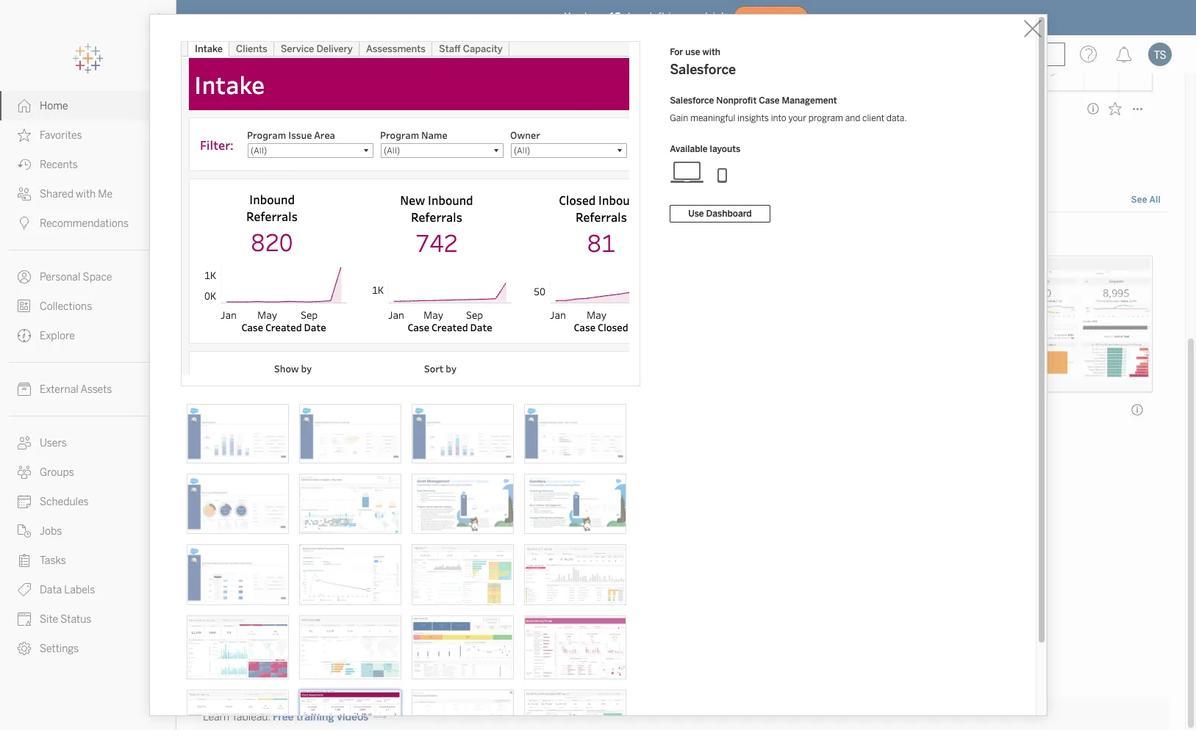 Task type: vqa. For each thing, say whether or not it's contained in the screenshot.
4th 0 from left
no



Task type: describe. For each thing, give the bounding box(es) containing it.
schedules link
[[0, 487, 176, 517]]

explore link
[[0, 321, 176, 351]]

data labels
[[40, 584, 95, 597]]

buy
[[751, 13, 768, 22]]

and
[[845, 113, 860, 124]]

shared
[[40, 188, 73, 201]]

your inside the salesforce nonprofit case management gain meaningful insights into your program and client data.
[[788, 113, 807, 124]]

25 for global indicators
[[204, 123, 215, 133]]

learn
[[203, 712, 230, 724]]

26 minutes ago
[[450, 123, 512, 133]]

left
[[650, 11, 666, 23]]

schedules
[[40, 496, 89, 509]]

assets
[[80, 384, 112, 396]]

learn tableau.
[[203, 712, 270, 724]]

1 vertical spatial use
[[524, 229, 541, 241]]

you
[[564, 11, 581, 23]]

pre-
[[256, 229, 275, 241]]

meaningful
[[690, 113, 735, 124]]

25 minutes ago for tourism
[[696, 123, 757, 133]]

salesforce nonprofit fundraising image
[[412, 690, 514, 731]]

0 vertical spatial salesforce
[[670, 62, 736, 78]]

space
[[83, 271, 112, 284]]

layouts
[[710, 144, 741, 154]]

or
[[512, 229, 522, 241]]

25 minutes ago for global indicators
[[204, 123, 266, 133]]

available layouts
[[670, 144, 741, 154]]

26
[[450, 123, 461, 133]]

tableau.
[[232, 712, 270, 724]]

trial.
[[705, 11, 727, 23]]

videos
[[337, 712, 369, 724]]

recents link
[[0, 150, 176, 179]]

start
[[197, 229, 221, 241]]

jobs link
[[0, 517, 176, 546]]

with inside for use with salesforce
[[702, 47, 720, 57]]

indicators
[[238, 102, 287, 115]]

minutes for business
[[462, 123, 495, 133]]

users
[[40, 437, 67, 450]]

1 data from the left
[[452, 229, 473, 241]]

free training videos link
[[273, 712, 386, 724]]

marketo
[[450, 404, 490, 416]]

salesforce for salesforce nonprofit case management gain meaningful insights into your program and client data.
[[670, 96, 714, 106]]

workbook.
[[298, 229, 347, 241]]

2 to from the left
[[604, 229, 613, 241]]

now
[[770, 13, 790, 22]]

linkedin
[[204, 611, 246, 623]]

favorites link
[[0, 121, 176, 150]]

labels
[[64, 584, 95, 597]]

program
[[809, 113, 843, 124]]

salesforce top accounts image
[[524, 690, 627, 731]]

salesforce account tracking image
[[186, 690, 289, 731]]

salesforce service cloud - voice call image
[[299, 404, 401, 464]]

salesforce service cloud - service desk image
[[524, 404, 627, 464]]

home
[[40, 100, 68, 112]]

simply
[[350, 229, 382, 241]]

salesforce nonprofit case management gain meaningful insights into your program and client data.
[[670, 96, 907, 124]]

recommendations
[[40, 218, 129, 230]]

business
[[450, 102, 494, 115]]

me
[[98, 188, 113, 201]]

25 for tourism
[[696, 123, 706, 133]]

shared with me
[[40, 188, 113, 201]]

recommendations link
[[0, 209, 176, 238]]

salesforce nonprofit cloud - grant management image
[[412, 475, 514, 535]]

explore
[[40, 330, 75, 343]]

free
[[273, 712, 294, 724]]

external
[[40, 384, 78, 396]]

nonprofit
[[716, 96, 757, 106]]

salesforce sales cloud - weighted sales pipeline image
[[186, 404, 289, 464]]

salesforce marketing leads image
[[299, 616, 401, 680]]

home link
[[0, 91, 176, 121]]

minutes for global indicators
[[217, 123, 249, 133]]

for
[[670, 47, 683, 57]]

with inside main navigation. press the up and down arrow keys to access links. element
[[76, 188, 96, 201]]

available
[[670, 144, 708, 154]]

accelerators
[[197, 190, 273, 206]]

source,
[[476, 229, 510, 241]]

2 data from the left
[[580, 229, 601, 241]]

from
[[223, 229, 246, 241]]

salesforce open pipeline image
[[412, 545, 514, 606]]

sample
[[543, 229, 578, 241]]

ago for global indicators
[[251, 123, 266, 133]]

training
[[296, 712, 334, 724]]



Task type: locate. For each thing, give the bounding box(es) containing it.
13
[[610, 11, 621, 23]]

1 horizontal spatial data
[[580, 229, 601, 241]]

2 25 minutes ago from the left
[[696, 123, 757, 133]]

salesforce nonprofit cloud - donations image
[[524, 475, 627, 535]]

see
[[1131, 195, 1147, 205]]

your right sign
[[429, 229, 450, 241]]

1 ago from the left
[[251, 123, 266, 133]]

use dashboard
[[688, 209, 752, 219]]

25 up available layouts
[[696, 123, 706, 133]]

collections link
[[0, 292, 176, 321]]

shared with me link
[[0, 179, 176, 209]]

to left "get"
[[604, 229, 613, 241]]

25 minutes ago up layouts
[[696, 123, 757, 133]]

global
[[204, 102, 235, 115]]

2 25 from the left
[[696, 123, 706, 133]]

salesforce sales cloud - sales pipeline image
[[412, 404, 514, 464]]

users link
[[0, 429, 176, 458]]

settings
[[40, 643, 79, 656]]

ago right 26
[[497, 123, 512, 133]]

linkedin sales navigator
[[204, 611, 324, 623]]

1 horizontal spatial 25
[[696, 123, 706, 133]]

1 vertical spatial your
[[788, 113, 807, 124]]

personal
[[40, 271, 80, 284]]

25 down global at the left top of page
[[204, 123, 215, 133]]

minutes for tourism
[[708, 123, 741, 133]]

data left source,
[[452, 229, 473, 241]]

to right sign
[[417, 229, 427, 241]]

free training videos
[[273, 712, 369, 724]]

insights
[[737, 113, 769, 124]]

0 horizontal spatial use
[[524, 229, 541, 241]]

0 horizontal spatial ago
[[251, 123, 266, 133]]

days
[[624, 11, 647, 23]]

salesforce
[[670, 62, 736, 78], [670, 96, 714, 106], [204, 404, 255, 416]]

1 vertical spatial salesforce
[[670, 96, 714, 106]]

site status link
[[0, 605, 176, 634]]

your left trial.
[[680, 11, 702, 23]]

dashboard
[[706, 209, 752, 219]]

with left me
[[76, 188, 96, 201]]

personal space link
[[0, 262, 176, 292]]

external assets link
[[0, 375, 176, 404]]

2 vertical spatial salesforce
[[204, 404, 255, 416]]

recents
[[40, 159, 78, 171]]

ago left the into
[[743, 123, 757, 133]]

salesforce nonprofit case management image
[[299, 690, 401, 731]]

3 ago from the left
[[743, 123, 757, 133]]

buy now button
[[733, 6, 808, 29]]

1 horizontal spatial in
[[668, 11, 677, 23]]

data
[[40, 584, 62, 597]]

1 25 minutes ago from the left
[[204, 123, 266, 133]]

1 horizontal spatial with
[[702, 47, 720, 57]]

salesforce inside the salesforce nonprofit case management gain meaningful insights into your program and client data.
[[670, 96, 714, 106]]

in right left
[[668, 11, 677, 23]]

0 horizontal spatial with
[[76, 188, 96, 201]]

buy now
[[751, 13, 790, 22]]

minutes down global indicators
[[217, 123, 249, 133]]

navigation panel element
[[0, 44, 176, 664]]

1 horizontal spatial use
[[685, 47, 700, 57]]

favorites
[[40, 129, 82, 142]]

salesforce for salesforce
[[204, 404, 255, 416]]

your
[[680, 11, 702, 23], [788, 113, 807, 124], [429, 229, 450, 241]]

2 vertical spatial your
[[429, 229, 450, 241]]

use right for
[[685, 47, 700, 57]]

sign
[[384, 229, 404, 241]]

0 horizontal spatial data
[[452, 229, 473, 241]]

25 minutes ago
[[204, 123, 266, 133], [696, 123, 757, 133]]

3 minutes from the left
[[708, 123, 741, 133]]

0 vertical spatial with
[[702, 47, 720, 57]]

0 horizontal spatial in
[[406, 229, 415, 241]]

with right for
[[702, 47, 720, 57]]

25 minutes ago down global indicators
[[204, 123, 266, 133]]

1 minutes from the left
[[217, 123, 249, 133]]

data labels link
[[0, 576, 176, 605]]

1 vertical spatial with
[[76, 188, 96, 201]]

salesforce consumer goods cloud - key account management image
[[186, 475, 289, 535]]

2 ago from the left
[[497, 123, 512, 133]]

25
[[204, 123, 215, 133], [696, 123, 706, 133]]

jobs
[[40, 526, 62, 538]]

navigator
[[277, 611, 324, 623]]

ago for tourism
[[743, 123, 757, 133]]

2 horizontal spatial ago
[[743, 123, 757, 133]]

2 minutes from the left
[[462, 123, 495, 133]]

salesforce education cloud - academic admissions process image
[[186, 545, 289, 606]]

have
[[584, 11, 607, 23]]

tasks link
[[0, 546, 176, 576]]

0 horizontal spatial to
[[417, 229, 427, 241]]

salesforce net zero cloud what-if image
[[299, 545, 401, 606]]

1 vertical spatial in
[[406, 229, 415, 241]]

site status
[[40, 614, 91, 626]]

salesforce nonprofit program management image
[[524, 616, 627, 680]]

gain
[[670, 113, 688, 124]]

0 vertical spatial your
[[680, 11, 702, 23]]

built
[[275, 229, 296, 241]]

0 horizontal spatial minutes
[[217, 123, 249, 133]]

use right or at left
[[524, 229, 541, 241]]

see all link
[[1130, 193, 1162, 208]]

started.
[[633, 229, 669, 241]]

groups
[[40, 467, 74, 479]]

client
[[862, 113, 885, 124]]

0 vertical spatial use
[[685, 47, 700, 57]]

in
[[668, 11, 677, 23], [406, 229, 415, 241]]

laptop image
[[670, 160, 705, 184]]

data
[[452, 229, 473, 241], [580, 229, 601, 241]]

1 horizontal spatial minutes
[[462, 123, 495, 133]]

right arrow image
[[374, 712, 386, 724]]

1 25 from the left
[[204, 123, 215, 133]]

minutes up layouts
[[708, 123, 741, 133]]

2 horizontal spatial minutes
[[708, 123, 741, 133]]

settings link
[[0, 634, 176, 664]]

a
[[248, 229, 254, 241]]

1 horizontal spatial to
[[604, 229, 613, 241]]

get
[[615, 229, 630, 241]]

personal space
[[40, 271, 112, 284]]

sales
[[248, 611, 274, 623]]

1 to from the left
[[417, 229, 427, 241]]

groups link
[[0, 458, 176, 487]]

tourism
[[696, 102, 735, 115]]

data.
[[887, 113, 907, 124]]

salesforce opportunity tracking image
[[524, 545, 627, 606]]

0 horizontal spatial your
[[429, 229, 450, 241]]

status
[[60, 614, 91, 626]]

0 horizontal spatial 25
[[204, 123, 215, 133]]

management
[[782, 96, 837, 106]]

1 horizontal spatial your
[[680, 11, 702, 23]]

data right the sample
[[580, 229, 601, 241]]

ago down indicators
[[251, 123, 266, 133]]

tasks
[[40, 555, 66, 568]]

use inside for use with salesforce
[[685, 47, 700, 57]]

main navigation. press the up and down arrow keys to access links. element
[[0, 91, 176, 664]]

all
[[1150, 195, 1161, 205]]

start from a pre-built workbook. simply sign in to your data source, or use sample data to get started.
[[197, 229, 669, 241]]

in right sign
[[406, 229, 415, 241]]

2 horizontal spatial your
[[788, 113, 807, 124]]

case
[[759, 96, 780, 106]]

1 horizontal spatial 25 minutes ago
[[696, 123, 757, 133]]

salesforce opportunity overview image
[[186, 616, 289, 680]]

salesforce admin insights image
[[299, 475, 401, 535]]

0 vertical spatial in
[[668, 11, 677, 23]]

salesforce case tracking image
[[412, 616, 514, 680]]

minutes down business
[[462, 123, 495, 133]]

phone image
[[705, 160, 740, 184]]

your right the into
[[788, 113, 807, 124]]

to
[[417, 229, 427, 241], [604, 229, 613, 241]]

0 horizontal spatial 25 minutes ago
[[204, 123, 266, 133]]

see all
[[1131, 195, 1161, 205]]

site
[[40, 614, 58, 626]]

global indicators
[[204, 102, 287, 115]]

1 horizontal spatial ago
[[497, 123, 512, 133]]

ago
[[251, 123, 266, 133], [497, 123, 512, 133], [743, 123, 757, 133]]

you have 13 days left in your trial.
[[564, 11, 727, 23]]

use
[[688, 209, 704, 219]]

ago for business
[[497, 123, 512, 133]]

collections
[[40, 301, 92, 313]]



